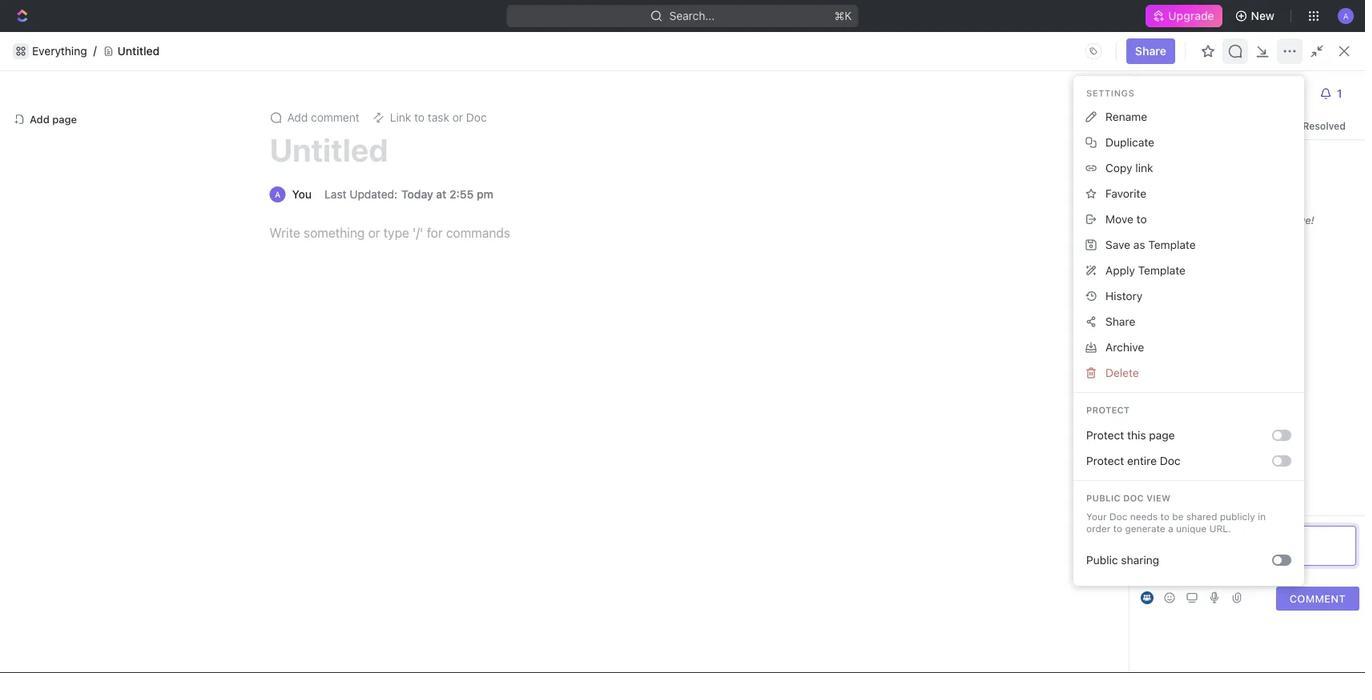 Task type: describe. For each thing, give the bounding box(es) containing it.
sidebar navigation
[[0, 56, 240, 674]]

to right order
[[1113, 524, 1123, 535]]

protect entire doc
[[1086, 455, 1181, 468]]

favorite
[[1106, 187, 1147, 200]]

1 vertical spatial page
[[1149, 429, 1175, 442]]

rename
[[1106, 110, 1147, 123]]

doc right entire
[[1160, 455, 1181, 468]]

upgrade link
[[1146, 5, 1222, 27]]

add comment
[[287, 111, 360, 124]]

0 vertical spatial page
[[52, 113, 77, 125]]

enable
[[762, 37, 797, 50]]

recent
[[279, 133, 321, 149]]

created
[[1121, 227, 1155, 238]]

all
[[1081, 227, 1092, 238]]

publicly
[[1220, 512, 1255, 523]]

3 cell from the left
[[587, 332, 748, 361]]

copy link
[[1106, 161, 1153, 175]]

duplicate button
[[1080, 130, 1298, 155]]

last
[[325, 188, 347, 201]]

public sharing
[[1086, 554, 1159, 567]]

your recently opened docs will show here.
[[340, 227, 532, 238]]

add page
[[30, 113, 77, 125]]

comments
[[1198, 214, 1249, 226]]

1 horizontal spatial this
[[1127, 429, 1146, 442]]

0 horizontal spatial by
[[1064, 133, 1079, 149]]

recently
[[363, 227, 400, 238]]

add for add page
[[30, 113, 49, 125]]

a
[[1168, 524, 1174, 535]]

settings
[[1086, 88, 1135, 99]]

duplicate
[[1106, 136, 1155, 149]]

enable
[[595, 37, 630, 50]]

history
[[1106, 290, 1143, 303]]

everything
[[32, 45, 87, 58]]

no recent docs image
[[404, 162, 468, 226]]

search docs
[[1209, 69, 1276, 82]]

1 show from the left
[[482, 227, 506, 238]]

generate
[[1125, 524, 1166, 535]]

no
[[1181, 214, 1195, 226]]

move to button
[[1080, 207, 1298, 232]]

public for public sharing
[[1086, 554, 1118, 567]]

1 will from the left
[[465, 227, 480, 238]]

date viewed row
[[259, 306, 1346, 333]]

updated:
[[350, 188, 397, 201]]

2 cell from the left
[[276, 332, 587, 361]]

0 vertical spatial share
[[1135, 44, 1167, 58]]

move to
[[1106, 213, 1147, 226]]

to right want
[[581, 37, 592, 50]]

opened
[[402, 227, 436, 238]]

share button
[[1080, 309, 1298, 335]]

5 cell from the left
[[933, 332, 1062, 361]]

be
[[1172, 512, 1184, 523]]

everything link
[[32, 45, 87, 58]]

at
[[436, 188, 447, 201]]

save
[[1106, 238, 1131, 252]]

to left be
[[1161, 512, 1170, 523]]

4 cell from the left
[[748, 332, 933, 361]]

needs
[[1130, 512, 1158, 523]]

no comments on this page!
[[1181, 214, 1315, 226]]

docs inside button
[[1249, 69, 1276, 82]]

today
[[401, 188, 433, 201]]

3 column header from the left
[[587, 306, 748, 333]]

0 horizontal spatial this
[[833, 37, 852, 50]]

browser
[[633, 37, 676, 50]]

2 here. from the left
[[1234, 227, 1257, 238]]

1 horizontal spatial untitled
[[270, 131, 388, 169]]

no created by me docs image
[[1137, 162, 1201, 226]]

docs right opened
[[439, 227, 462, 238]]

copy link button
[[1080, 155, 1298, 181]]

archive
[[1106, 341, 1144, 354]]

4 column header from the left
[[748, 306, 933, 333]]

6 cell from the left
[[1190, 332, 1318, 361]]

entire
[[1127, 455, 1157, 468]]

5 column header from the left
[[933, 306, 1062, 333]]

favorite button
[[1080, 181, 1298, 207]]

url.
[[1210, 524, 1231, 535]]

your inside public doc view your doc needs to be shared publicly in order to generate a unique url.
[[1086, 512, 1107, 523]]

apply template button
[[1080, 258, 1298, 284]]

add for add comment
[[287, 111, 308, 124]]

1 horizontal spatial by
[[1158, 227, 1169, 238]]

-
[[1071, 339, 1076, 353]]

date viewed
[[1071, 314, 1127, 325]]

new doc
[[1302, 69, 1349, 82]]

me
[[1082, 133, 1100, 149]]

rename button
[[1080, 104, 1298, 130]]

shared
[[1187, 512, 1217, 523]]

public for public doc view your doc needs to be shared publicly in order to generate a unique url.
[[1086, 494, 1121, 504]]

resolved
[[1303, 120, 1346, 131]]

share inside button
[[1106, 315, 1136, 328]]

2 show from the left
[[1208, 227, 1232, 238]]

notifications?
[[679, 37, 751, 50]]

hide
[[805, 37, 830, 50]]

on
[[1252, 214, 1264, 226]]



Task type: vqa. For each thing, say whether or not it's contained in the screenshot.
Cloud Storage
no



Task type: locate. For each thing, give the bounding box(es) containing it.
search...
[[669, 9, 715, 22]]

want
[[553, 37, 578, 50]]

1 horizontal spatial page
[[1149, 429, 1175, 442]]

home
[[38, 108, 69, 121]]

public doc view your doc needs to be shared publicly in order to generate a unique url.
[[1086, 494, 1266, 535]]

this right hide
[[833, 37, 852, 50]]

1 horizontal spatial your
[[1086, 512, 1107, 523]]

0 horizontal spatial new
[[1251, 9, 1275, 22]]

last updated: today at 2:55 pm
[[325, 188, 494, 201]]

doc up 'needs'
[[1123, 494, 1144, 504]]

1 vertical spatial public
[[1086, 554, 1118, 567]]

0 vertical spatial you
[[530, 37, 550, 50]]

doc up order
[[1110, 512, 1128, 523]]

order
[[1086, 524, 1111, 535]]

1 public from the top
[[1086, 494, 1121, 504]]

will down no
[[1191, 227, 1205, 238]]

0 vertical spatial public
[[1086, 494, 1121, 504]]

1 vertical spatial template
[[1138, 264, 1186, 277]]

1 horizontal spatial show
[[1208, 227, 1232, 238]]

docs down move
[[1095, 227, 1118, 238]]

2 protect from the top
[[1086, 429, 1124, 442]]

by left me
[[1064, 133, 1079, 149]]

comment
[[1290, 593, 1346, 605]]

docs
[[268, 69, 295, 82], [1249, 69, 1276, 82], [439, 227, 462, 238], [1095, 227, 1118, 238]]

date
[[1071, 314, 1092, 325]]

7 cell from the left
[[1318, 332, 1346, 361]]

2 column header from the left
[[276, 306, 587, 333]]

1 vertical spatial protect
[[1086, 429, 1124, 442]]

protect up protect entire doc
[[1086, 429, 1124, 442]]

1 vertical spatial your
[[1086, 512, 1107, 523]]

2 will from the left
[[1191, 227, 1205, 238]]

new up search docs
[[1251, 9, 1275, 22]]

0 horizontal spatial your
[[340, 227, 360, 238]]

0 vertical spatial protect
[[1086, 405, 1130, 416]]

unique
[[1176, 524, 1207, 535]]

docs up add comment
[[268, 69, 295, 82]]

page!
[[1287, 214, 1315, 226]]

apply template
[[1106, 264, 1186, 277]]

date viewed button
[[1062, 307, 1151, 332]]

template down no
[[1149, 238, 1196, 252]]

public
[[1086, 494, 1121, 504], [1086, 554, 1118, 567]]

add down everything link
[[30, 113, 49, 125]]

protect up protect this page
[[1086, 405, 1130, 416]]

untitled down add comment
[[270, 131, 388, 169]]

template inside button
[[1138, 264, 1186, 277]]

0 horizontal spatial here.
[[509, 227, 532, 238]]

1 here. from the left
[[509, 227, 532, 238]]

add up recent at top
[[287, 111, 308, 124]]

1 vertical spatial share
[[1106, 315, 1136, 328]]

0 vertical spatial by
[[1064, 133, 1079, 149]]

cell
[[259, 332, 276, 361], [276, 332, 587, 361], [587, 332, 748, 361], [748, 332, 933, 361], [933, 332, 1062, 361], [1190, 332, 1318, 361], [1318, 332, 1346, 361]]

public inside public doc view your doc needs to be shared publicly in order to generate a unique url.
[[1086, 494, 1121, 504]]

share
[[1135, 44, 1167, 58], [1106, 315, 1136, 328]]

page down everything link
[[52, 113, 77, 125]]

add
[[287, 111, 308, 124], [30, 113, 49, 125]]

delete
[[1106, 367, 1139, 380]]

doc inside new doc button
[[1328, 69, 1349, 82]]

by
[[1064, 133, 1079, 149], [1158, 227, 1169, 238]]

as
[[1134, 238, 1145, 252]]

in
[[1258, 512, 1266, 523]]

0 horizontal spatial you
[[530, 37, 550, 50]]

untitled
[[117, 45, 160, 58], [270, 131, 388, 169]]

page
[[52, 113, 77, 125], [1149, 429, 1175, 442]]

- table
[[259, 306, 1346, 361]]

this right on
[[1267, 214, 1284, 226]]

1 horizontal spatial add
[[287, 111, 308, 124]]

⌘k
[[835, 9, 852, 22]]

archive button
[[1080, 335, 1298, 361]]

1 horizontal spatial here.
[[1234, 227, 1257, 238]]

do
[[513, 37, 528, 50]]

1 vertical spatial this
[[1267, 214, 1284, 226]]

1 horizontal spatial new
[[1302, 69, 1325, 82]]

you down no
[[1172, 227, 1188, 238]]

2 public from the top
[[1086, 554, 1118, 567]]

pm
[[477, 188, 494, 201]]

0 horizontal spatial show
[[482, 227, 506, 238]]

protect this page
[[1086, 429, 1175, 442]]

protect down protect this page
[[1086, 455, 1124, 468]]

this
[[833, 37, 852, 50], [1267, 214, 1284, 226], [1127, 429, 1146, 442]]

you right "do"
[[530, 37, 550, 50]]

your
[[340, 227, 360, 238], [1086, 512, 1107, 523]]

public down order
[[1086, 554, 1118, 567]]

move
[[1106, 213, 1134, 226]]

all docs created by you will show here.
[[1081, 227, 1257, 238]]

1 column header from the left
[[259, 306, 276, 333]]

1 cell from the left
[[259, 332, 276, 361]]

protect for protect
[[1086, 405, 1130, 416]]

2 vertical spatial protect
[[1086, 455, 1124, 468]]

column header
[[259, 306, 276, 333], [276, 306, 587, 333], [587, 306, 748, 333], [748, 306, 933, 333], [933, 306, 1062, 333]]

comment button
[[1276, 587, 1360, 611]]

viewed
[[1095, 314, 1127, 325]]

new doc button
[[1292, 62, 1359, 88]]

0 vertical spatial template
[[1149, 238, 1196, 252]]

untitled up home link
[[117, 45, 160, 58]]

save as template
[[1106, 238, 1196, 252]]

link
[[1136, 161, 1153, 175]]

will
[[465, 227, 480, 238], [1191, 227, 1205, 238]]

this up protect entire doc
[[1127, 429, 1146, 442]]

show down 'pm'
[[482, 227, 506, 238]]

page up entire
[[1149, 429, 1175, 442]]

Search by name... text field
[[1091, 275, 1293, 299]]

show
[[482, 227, 506, 238], [1208, 227, 1232, 238]]

0 horizontal spatial page
[[52, 113, 77, 125]]

delete button
[[1080, 361, 1298, 386]]

1 vertical spatial by
[[1158, 227, 1169, 238]]

save as template button
[[1080, 232, 1298, 258]]

by right created
[[1158, 227, 1169, 238]]

1 vertical spatial untitled
[[270, 131, 388, 169]]

show down the comments
[[1208, 227, 1232, 238]]

new for new
[[1251, 9, 1275, 22]]

2 horizontal spatial this
[[1267, 214, 1284, 226]]

1 vertical spatial new
[[1302, 69, 1325, 82]]

history button
[[1080, 284, 1298, 309]]

will down 2:55
[[465, 227, 480, 238]]

0 vertical spatial new
[[1251, 9, 1275, 22]]

apply
[[1106, 264, 1135, 277]]

view
[[1147, 494, 1171, 504]]

protect
[[1086, 405, 1130, 416], [1086, 429, 1124, 442], [1086, 455, 1124, 468]]

move to button
[[1080, 207, 1298, 232]]

sharing
[[1121, 554, 1159, 567]]

docs right search
[[1249, 69, 1276, 82]]

to
[[581, 37, 592, 50], [1137, 213, 1147, 226], [1161, 512, 1170, 523], [1113, 524, 1123, 535]]

to up created
[[1137, 213, 1147, 226]]

you
[[530, 37, 550, 50], [1172, 227, 1188, 238]]

new up resolved at the top of the page
[[1302, 69, 1325, 82]]

home link
[[6, 102, 232, 127]]

upgrade
[[1168, 9, 1214, 22]]

created by me
[[1012, 133, 1100, 149]]

new button
[[1229, 3, 1284, 29]]

template inside button
[[1149, 238, 1196, 252]]

to inside move to button
[[1137, 213, 1147, 226]]

search
[[1209, 69, 1246, 82]]

copy
[[1106, 161, 1133, 175]]

0 vertical spatial your
[[340, 227, 360, 238]]

created
[[1012, 133, 1061, 149]]

here.
[[509, 227, 532, 238], [1234, 227, 1257, 238]]

0 horizontal spatial will
[[465, 227, 480, 238]]

- row
[[259, 332, 1346, 361]]

do you want to enable browser notifications? enable hide this
[[513, 37, 852, 50]]

public up order
[[1086, 494, 1121, 504]]

1 horizontal spatial will
[[1191, 227, 1205, 238]]

0 horizontal spatial untitled
[[117, 45, 160, 58]]

doc up resolved at the top of the page
[[1328, 69, 1349, 82]]

1 vertical spatial you
[[1172, 227, 1188, 238]]

share down history
[[1106, 315, 1136, 328]]

your left "recently"
[[340, 227, 360, 238]]

your up order
[[1086, 512, 1107, 523]]

template
[[1149, 238, 1196, 252], [1138, 264, 1186, 277]]

0 vertical spatial this
[[833, 37, 852, 50]]

doc
[[1328, 69, 1349, 82], [1160, 455, 1181, 468], [1123, 494, 1144, 504], [1110, 512, 1128, 523]]

protect for protect this page
[[1086, 429, 1124, 442]]

share down the upgrade link
[[1135, 44, 1167, 58]]

search docs button
[[1187, 62, 1286, 88]]

1 protect from the top
[[1086, 405, 1130, 416]]

protect for protect entire doc
[[1086, 455, 1124, 468]]

new for new doc
[[1302, 69, 1325, 82]]

1 horizontal spatial you
[[1172, 227, 1188, 238]]

2:55
[[449, 188, 474, 201]]

0 vertical spatial untitled
[[117, 45, 160, 58]]

0 horizontal spatial add
[[30, 113, 49, 125]]

new
[[1251, 9, 1275, 22], [1302, 69, 1325, 82]]

2 vertical spatial this
[[1127, 429, 1146, 442]]

template down save as template
[[1138, 264, 1186, 277]]

3 protect from the top
[[1086, 455, 1124, 468]]

comment
[[311, 111, 360, 124]]



